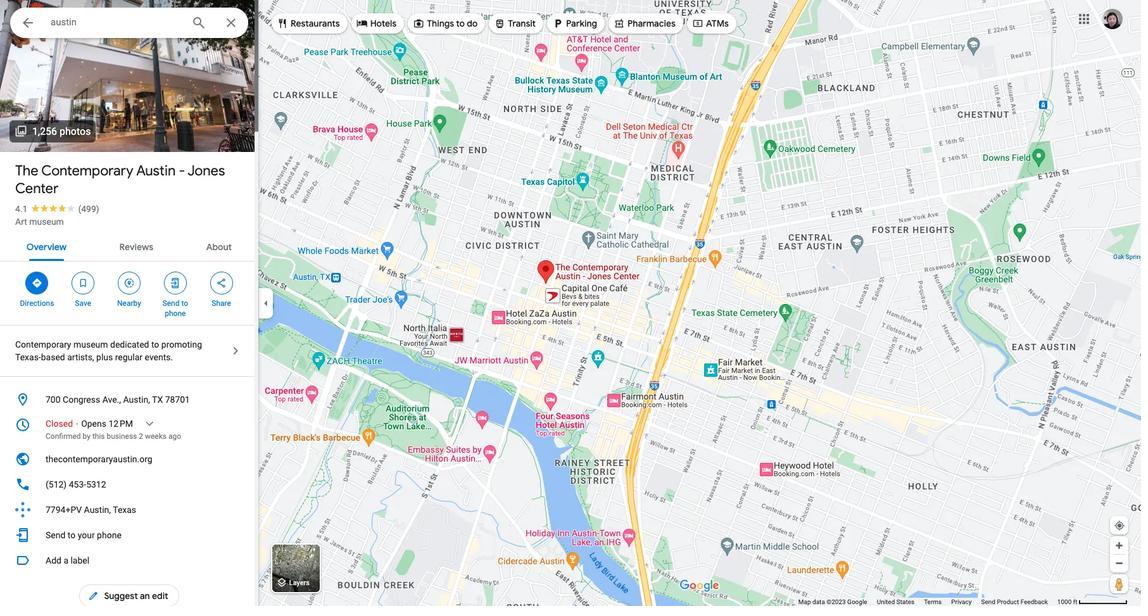 Task type: describe. For each thing, give the bounding box(es) containing it.
actions for the contemporary austin - jones center region
[[0, 262, 258, 325]]

pharmacies
[[628, 18, 676, 29]]

by
[[83, 432, 91, 441]]

thecontemporaryaustin.org
[[46, 454, 152, 464]]

send to your phone
[[46, 530, 122, 540]]

(512)
[[46, 479, 67, 490]]

to inside "information for the contemporary austin - jones center" region
[[68, 530, 76, 540]]

closed ⋅ opens 12 pm
[[46, 419, 133, 429]]


[[277, 16, 288, 30]]

hotels
[[370, 18, 397, 29]]

about button
[[196, 231, 242, 261]]

nearby
[[117, 299, 141, 308]]

show your location image
[[1114, 520, 1126, 531]]

layers
[[289, 579, 310, 587]]

add a label
[[46, 555, 89, 566]]

closed
[[46, 419, 73, 429]]

united states
[[877, 599, 915, 606]]

about
[[206, 241, 232, 253]]

information for the contemporary austin - jones center region
[[0, 387, 258, 548]]

austin field
[[10, 8, 248, 38]]

edit
[[152, 590, 168, 602]]

1000
[[1058, 599, 1072, 606]]

regular
[[115, 352, 143, 362]]

 search field
[[10, 8, 248, 41]]

confirmed by this business 2 weeks ago
[[46, 432, 181, 441]]

opens
[[81, 419, 106, 429]]

confirmed
[[46, 432, 81, 441]]

texas-
[[15, 352, 41, 362]]

art museum
[[15, 217, 64, 227]]

artists,
[[67, 352, 94, 362]]

do
[[467, 18, 478, 29]]

a
[[64, 555, 68, 566]]

7794+pv austin, texas button
[[0, 497, 258, 523]]

directions
[[20, 299, 54, 308]]

 transit
[[494, 16, 536, 30]]

center
[[15, 180, 58, 198]]

700
[[46, 395, 61, 405]]

1000 ft
[[1058, 599, 1078, 606]]

your
[[78, 530, 95, 540]]

overview button
[[16, 231, 77, 261]]

 suggest an edit
[[88, 589, 168, 603]]

send for send to your phone
[[46, 530, 65, 540]]

things
[[427, 18, 454, 29]]

 restaurants
[[277, 16, 340, 30]]

feedback
[[1021, 599, 1048, 606]]


[[692, 16, 704, 30]]

events.
[[145, 352, 173, 362]]

parking
[[566, 18, 597, 29]]

photos
[[60, 125, 91, 137]]

zoom in image
[[1115, 541, 1124, 550]]


[[552, 16, 564, 30]]

austin
[[136, 162, 176, 180]]

none field inside austin field
[[51, 15, 181, 30]]

phone inside button
[[97, 530, 122, 540]]

7794+pv austin, texas
[[46, 505, 136, 515]]

700 congress ave., austin, tx 78701 button
[[0, 387, 258, 412]]

2
[[139, 432, 143, 441]]


[[31, 276, 43, 290]]


[[356, 16, 368, 30]]

add a label button
[[0, 548, 258, 573]]

zoom out image
[[1115, 559, 1124, 568]]

art
[[15, 217, 27, 227]]

phone inside send to phone
[[165, 309, 186, 318]]

photo of the contemporary austin - jones center image
[[0, 0, 258, 162]]

(512) 453-5312 button
[[0, 472, 258, 497]]


[[20, 14, 35, 32]]

ft
[[1073, 599, 1078, 606]]

add
[[46, 555, 61, 566]]



Task type: vqa. For each thing, say whether or not it's contained in the screenshot.
the 38 us dollars "text box"
no



Task type: locate. For each thing, give the bounding box(es) containing it.
send left product
[[981, 599, 996, 606]]

to inside contemporary museum dedicated to promoting texas-based artists, plus regular events.
[[151, 340, 159, 350]]

send to phone
[[162, 299, 188, 318]]

1 vertical spatial contemporary
[[15, 340, 71, 350]]

footer containing map data ©2023 google
[[799, 598, 1058, 606]]

phone
[[165, 309, 186, 318], [97, 530, 122, 540]]

privacy button
[[952, 598, 972, 606]]

send inside button
[[46, 530, 65, 540]]

12 pm
[[109, 419, 133, 429]]

the contemporary austin - jones center
[[15, 162, 225, 198]]

1 vertical spatial phone
[[97, 530, 122, 540]]

4.1
[[15, 204, 28, 214]]

austin, left tx
[[123, 395, 150, 405]]

google account: michele murakami  
(michele.murakami@adept.ai) image
[[1103, 9, 1123, 29]]

ave.,
[[102, 395, 121, 405]]

send inside button
[[981, 599, 996, 606]]


[[614, 16, 625, 30]]

hours image
[[15, 417, 30, 433]]

send
[[162, 299, 180, 308], [46, 530, 65, 540], [981, 599, 996, 606]]

2 vertical spatial send
[[981, 599, 996, 606]]

museum inside contemporary museum dedicated to promoting texas-based artists, plus regular events.
[[73, 340, 108, 350]]


[[170, 276, 181, 290]]

data
[[813, 599, 825, 606]]

0 vertical spatial phone
[[165, 309, 186, 318]]

save
[[75, 299, 91, 308]]

0 horizontal spatial museum
[[29, 217, 64, 227]]

tab list
[[0, 231, 258, 261]]

united states button
[[877, 598, 915, 606]]

send up add
[[46, 530, 65, 540]]

453-
[[69, 479, 86, 490]]

terms button
[[924, 598, 942, 606]]

show open hours for the week image
[[144, 418, 155, 429]]

send inside send to phone
[[162, 299, 180, 308]]

states
[[897, 599, 915, 606]]

promoting
[[161, 340, 202, 350]]

the contemporary austin - jones center main content
[[0, 0, 258, 606]]

 atms
[[692, 16, 729, 30]]


[[494, 16, 506, 30]]

1 vertical spatial austin,
[[84, 505, 111, 515]]

museum
[[29, 217, 64, 227], [73, 340, 108, 350]]

congress
[[63, 395, 100, 405]]

overview
[[26, 241, 66, 253]]

1 vertical spatial send
[[46, 530, 65, 540]]

contemporary museum dedicated to promoting texas-based artists, plus regular events.
[[15, 340, 202, 362]]

ago
[[168, 432, 181, 441]]

contemporary up the (499) on the top
[[41, 162, 133, 180]]

send down 
[[162, 299, 180, 308]]

4.1 stars image
[[28, 204, 78, 212]]

 parking
[[552, 16, 597, 30]]

footer
[[799, 598, 1058, 606]]


[[413, 16, 424, 30]]

None field
[[51, 15, 181, 30]]

contemporary inside contemporary museum dedicated to promoting texas-based artists, plus regular events.
[[15, 340, 71, 350]]

0 horizontal spatial send
[[46, 530, 65, 540]]

to up events.
[[151, 340, 159, 350]]

0 vertical spatial contemporary
[[41, 162, 133, 180]]

(499)
[[78, 204, 99, 214]]

-
[[179, 162, 185, 180]]

product
[[997, 599, 1019, 606]]

0 vertical spatial austin,
[[123, 395, 150, 405]]

to left your
[[68, 530, 76, 540]]

5312
[[86, 479, 106, 490]]

1000 ft button
[[1058, 599, 1128, 606]]

0 horizontal spatial phone
[[97, 530, 122, 540]]

tab list containing overview
[[0, 231, 258, 261]]

7794+pv
[[46, 505, 82, 515]]

 pharmacies
[[614, 16, 676, 30]]

plus
[[96, 352, 113, 362]]

reviews
[[119, 241, 153, 253]]

499 reviews element
[[78, 204, 99, 214]]

to left share
[[181, 299, 188, 308]]

museum for art
[[29, 217, 64, 227]]

send product feedback button
[[981, 598, 1048, 606]]

 things to do
[[413, 16, 478, 30]]

to inside send to phone
[[181, 299, 188, 308]]

1 horizontal spatial austin,
[[123, 395, 150, 405]]

send to your phone button
[[0, 523, 258, 548]]

send product feedback
[[981, 599, 1048, 606]]

phone down 
[[165, 309, 186, 318]]

send for send to phone
[[162, 299, 180, 308]]

contemporary inside the contemporary austin - jones center
[[41, 162, 133, 180]]

privacy
[[952, 599, 972, 606]]

contemporary museum dedicated to promoting texas-based artists, plus regular events. button
[[0, 326, 258, 376]]

suggest
[[104, 590, 138, 602]]

phone right your
[[97, 530, 122, 540]]


[[124, 276, 135, 290]]

1 horizontal spatial museum
[[73, 340, 108, 350]]

map data ©2023 google
[[799, 599, 868, 606]]

share
[[212, 299, 231, 308]]

1,256 photos
[[32, 125, 91, 137]]

0 vertical spatial museum
[[29, 217, 64, 227]]

dedicated
[[110, 340, 149, 350]]

transit
[[508, 18, 536, 29]]


[[216, 276, 227, 290]]

thecontemporaryaustin.org link
[[0, 447, 258, 472]]

google maps element
[[0, 0, 1141, 606]]

jones
[[187, 162, 225, 180]]

tab list inside the google maps element
[[0, 231, 258, 261]]

show street view coverage image
[[1110, 574, 1129, 593]]

museum up artists,
[[73, 340, 108, 350]]


[[77, 276, 89, 290]]

send for send product feedback
[[981, 599, 996, 606]]

1 horizontal spatial phone
[[165, 309, 186, 318]]

 button
[[10, 8, 46, 41]]

art museum button
[[15, 215, 64, 228]]

united
[[877, 599, 895, 606]]

1 vertical spatial museum
[[73, 340, 108, 350]]

to left "do"
[[456, 18, 465, 29]]

texas
[[113, 505, 136, 515]]

contemporary up based
[[15, 340, 71, 350]]

an
[[140, 590, 150, 602]]

restaurants
[[291, 18, 340, 29]]

2 horizontal spatial send
[[981, 599, 996, 606]]

(512) 453-5312
[[46, 479, 106, 490]]

reviews button
[[109, 231, 163, 261]]

google
[[848, 599, 868, 606]]

©2023
[[827, 599, 846, 606]]

1 horizontal spatial send
[[162, 299, 180, 308]]

footer inside the google maps element
[[799, 598, 1058, 606]]

this
[[92, 432, 105, 441]]

to inside  things to do
[[456, 18, 465, 29]]

0 horizontal spatial austin,
[[84, 505, 111, 515]]

based
[[41, 352, 65, 362]]

1,256 photos button
[[10, 120, 96, 143]]

business
[[107, 432, 137, 441]]

austin,
[[123, 395, 150, 405], [84, 505, 111, 515]]

78701
[[165, 395, 190, 405]]

collapse side panel image
[[259, 296, 273, 310]]

⋅
[[75, 419, 79, 429]]

the
[[15, 162, 38, 180]]

museum down 4.1 stars image
[[29, 217, 64, 227]]

museum for contemporary
[[73, 340, 108, 350]]

terms
[[924, 599, 942, 606]]

austin, down 5312
[[84, 505, 111, 515]]


[[88, 589, 99, 603]]

0 vertical spatial send
[[162, 299, 180, 308]]

map
[[799, 599, 811, 606]]

contemporary
[[41, 162, 133, 180], [15, 340, 71, 350]]



